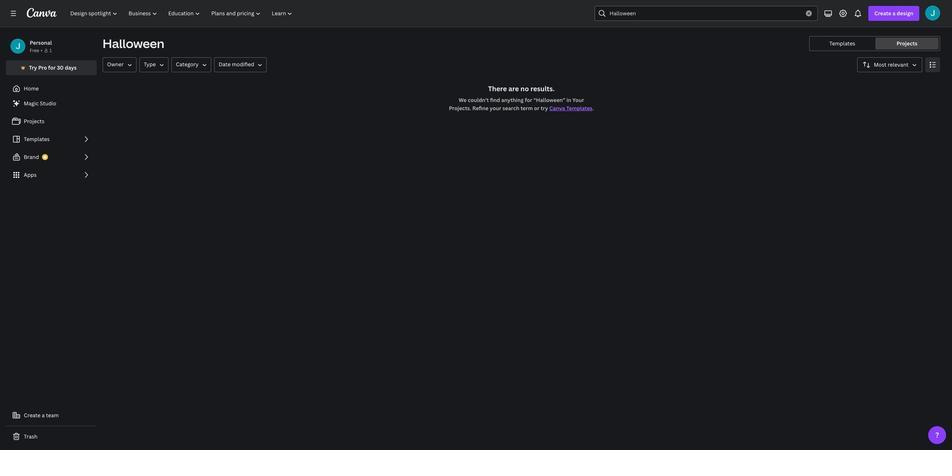 Task type: vqa. For each thing, say whether or not it's contained in the screenshot.
the right Team 1 element
no



Task type: locate. For each thing, give the bounding box(es) containing it.
Type button
[[139, 57, 169, 72]]

Templates button
[[812, 38, 875, 50]]

list
[[6, 96, 97, 182]]

None search field
[[595, 6, 819, 21]]

None button
[[858, 57, 923, 72]]

Search search field
[[610, 6, 802, 20]]

Date modified button
[[214, 57, 267, 72]]



Task type: describe. For each thing, give the bounding box(es) containing it.
Projects button
[[876, 38, 940, 50]]

Category button
[[172, 57, 211, 72]]

Owner button
[[103, 57, 136, 72]]

jacob rogers image
[[926, 6, 941, 20]]

top level navigation element
[[66, 6, 299, 21]]



